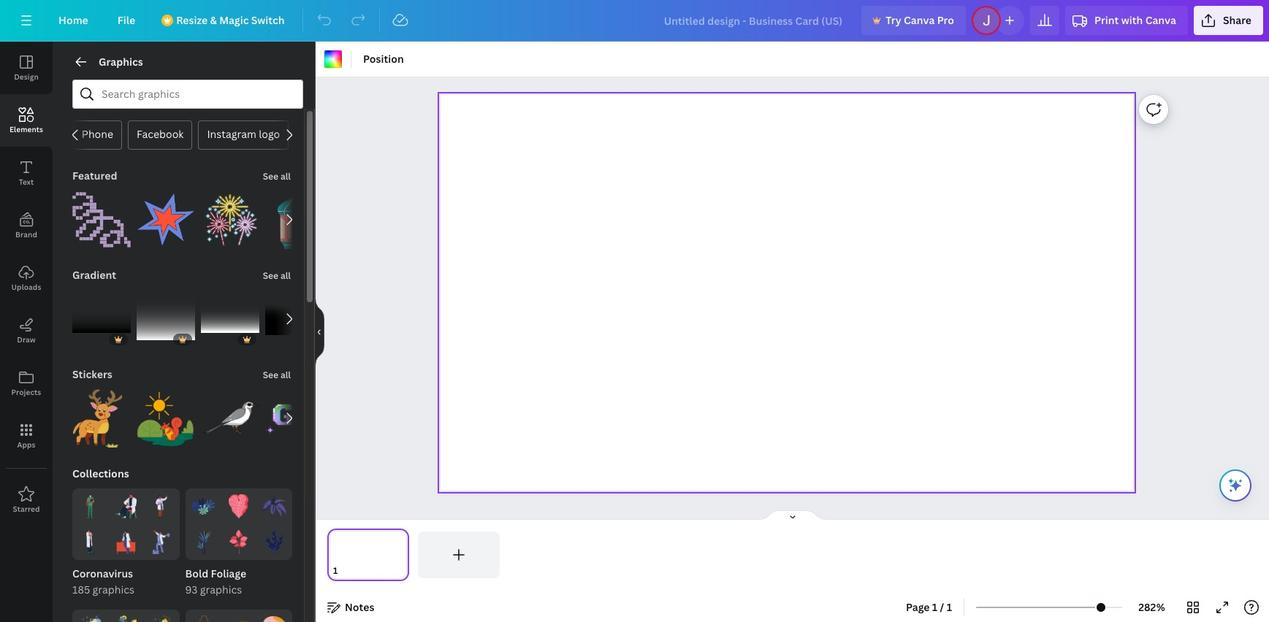 Task type: describe. For each thing, give the bounding box(es) containing it.
uploads
[[11, 282, 41, 292]]

position
[[363, 52, 404, 66]]

side panel tab list
[[0, 42, 53, 527]]

2 bold vector palms image from the left
[[227, 495, 251, 519]]

starred
[[13, 504, 40, 514]]

elements
[[9, 124, 43, 134]]

print with canva
[[1095, 13, 1176, 27]]

&
[[210, 13, 217, 27]]

apps button
[[0, 410, 53, 463]]

see all for featured
[[263, 170, 291, 183]]

canva assistant image
[[1227, 477, 1244, 495]]

/
[[940, 601, 944, 614]]

resize & magic switch button
[[153, 6, 296, 35]]

canva inside dropdown button
[[1145, 13, 1176, 27]]

bold foliage button
[[185, 566, 292, 582]]

graphics
[[99, 55, 143, 69]]

position button
[[357, 47, 410, 71]]

brand
[[15, 229, 37, 240]]

print
[[1095, 13, 1119, 27]]

apps
[[17, 440, 35, 450]]

text
[[19, 177, 34, 187]]

instagram logo
[[207, 127, 280, 141]]

Search graphics search field
[[102, 80, 274, 108]]

main menu bar
[[0, 0, 1269, 42]]

star sign scorpio image
[[150, 616, 174, 623]]

gradient
[[72, 268, 116, 282]]

file
[[117, 13, 135, 27]]

all for stickers
[[281, 369, 291, 381]]

1 bold vector palms image from the left
[[191, 495, 215, 519]]

see for stickers
[[263, 369, 278, 381]]

bold
[[185, 567, 208, 581]]

pro
[[937, 13, 954, 27]]

instagram logo button
[[198, 121, 289, 150]]

foliage
[[211, 567, 246, 581]]

phone
[[82, 127, 113, 141]]

share button
[[1194, 6, 1263, 35]]

all for featured
[[281, 170, 291, 183]]

gradient button
[[71, 261, 118, 290]]

collections
[[72, 467, 129, 481]]

93
[[185, 583, 198, 597]]

hand drawn pastel lantern image
[[265, 191, 324, 249]]

instagram
[[207, 127, 256, 141]]

2 stylized organic doctor image from the left
[[150, 530, 174, 554]]

all for gradient
[[281, 270, 291, 282]]

2 black gradient background image from the left
[[265, 290, 324, 349]]

orange bowl illustration image
[[227, 616, 251, 623]]

see for gradient
[[263, 270, 278, 282]]

featured
[[72, 169, 117, 183]]

resize & magic switch
[[176, 13, 285, 27]]

projects
[[11, 387, 41, 397]]

bright vibrant lined irregular star image
[[137, 191, 195, 249]]

hide pages image
[[757, 510, 827, 522]]

hide image
[[315, 297, 324, 367]]

with
[[1121, 13, 1143, 27]]

coronavirus
[[72, 567, 133, 581]]

3 bold vector palms image from the left
[[262, 530, 286, 554]]

coronavirus 185 graphics
[[72, 567, 134, 597]]



Task type: locate. For each thing, give the bounding box(es) containing it.
canva
[[904, 13, 935, 27], [1145, 13, 1176, 27]]

home link
[[47, 6, 100, 35]]

2 see all button from the top
[[261, 261, 292, 290]]

2 horizontal spatial bold vector palms image
[[262, 530, 286, 554]]

Page title text field
[[344, 564, 350, 579]]

try canva pro button
[[862, 6, 966, 35]]

2 1 from the left
[[947, 601, 952, 614]]

try
[[886, 13, 901, 27]]

notes button
[[321, 596, 380, 620]]

text button
[[0, 147, 53, 199]]

1 horizontal spatial black gradient background image
[[265, 290, 324, 349]]

black gradient background image down gradient
[[72, 290, 131, 349]]

projects button
[[0, 357, 53, 410]]

see all button for stickers
[[261, 360, 292, 389]]

0 horizontal spatial black gradient background image
[[72, 290, 131, 349]]

1 vertical spatial all
[[281, 270, 291, 282]]

3 all from the top
[[281, 369, 291, 381]]

1 horizontal spatial stylized organic doctor image
[[150, 530, 174, 554]]

design
[[14, 72, 39, 82]]

see all
[[263, 170, 291, 183], [263, 270, 291, 282], [263, 369, 291, 381]]

0 horizontal spatial canva
[[904, 13, 935, 27]]

draw button
[[0, 305, 53, 357]]

uploads button
[[0, 252, 53, 305]]

design button
[[0, 42, 53, 94]]

1 vertical spatial see all button
[[261, 261, 292, 290]]

transparent white gradient image
[[201, 290, 259, 349]]

1 horizontal spatial bold vector palms image
[[227, 495, 251, 519]]

2 see from the top
[[263, 270, 278, 282]]

1 bold vector palms image from the left
[[191, 530, 215, 554]]

2 vertical spatial see all
[[263, 369, 291, 381]]

see all for gradient
[[263, 270, 291, 282]]

orange vase line image
[[191, 616, 215, 623]]

0 horizontal spatial graphics
[[93, 583, 134, 597]]

0 vertical spatial all
[[281, 170, 291, 183]]

0 horizontal spatial stylized organic doctor image
[[114, 530, 138, 554]]

lined abstract pixel scribble image
[[72, 191, 131, 249]]

group
[[137, 182, 195, 249], [201, 182, 259, 249], [72, 191, 131, 249], [265, 191, 324, 249], [137, 281, 195, 349], [72, 290, 131, 349], [201, 290, 259, 349], [265, 290, 324, 349], [72, 381, 131, 448], [137, 381, 195, 448], [201, 381, 259, 448], [265, 389, 324, 448]]

0 vertical spatial see all button
[[261, 161, 292, 191]]

1 right the /
[[947, 601, 952, 614]]

1 graphics from the left
[[93, 583, 134, 597]]

notes
[[345, 601, 374, 614]]

canva right with
[[1145, 13, 1176, 27]]

1 black gradient background image from the left
[[72, 290, 131, 349]]

#ffffff image
[[324, 50, 342, 68]]

1 see all from the top
[[263, 170, 291, 183]]

Design title text field
[[652, 6, 856, 35]]

resize
[[176, 13, 208, 27]]

see
[[263, 170, 278, 183], [263, 270, 278, 282], [263, 369, 278, 381]]

graphics
[[93, 583, 134, 597], [200, 583, 242, 597]]

2 canva from the left
[[1145, 13, 1176, 27]]

stickers
[[72, 368, 112, 381]]

facebook
[[137, 127, 184, 141]]

3 see all from the top
[[263, 369, 291, 381]]

page
[[906, 601, 930, 614]]

1 horizontal spatial bold vector palms image
[[227, 530, 251, 554]]

1 vertical spatial see
[[263, 270, 278, 282]]

185
[[72, 583, 90, 597]]

graphics down foliage
[[200, 583, 242, 597]]

star sign aquarius image
[[78, 616, 102, 623]]

0 horizontal spatial 1
[[932, 601, 938, 614]]

brand button
[[0, 199, 53, 252]]

phone button
[[73, 121, 122, 150]]

graphics inside bold foliage 93 graphics
[[200, 583, 242, 597]]

page 1 / 1
[[906, 601, 952, 614]]

black gradient background image right transparent white gradient image
[[265, 290, 324, 349]]

1
[[932, 601, 938, 614], [947, 601, 952, 614]]

2 see all from the top
[[263, 270, 291, 282]]

2 vertical spatial see all button
[[261, 360, 292, 389]]

bold vector palms image
[[191, 495, 215, 519], [227, 495, 251, 519], [262, 495, 286, 519]]

canva right try
[[904, 13, 935, 27]]

1 see all button from the top
[[261, 161, 292, 191]]

3 see from the top
[[263, 369, 278, 381]]

0 horizontal spatial bold vector palms image
[[191, 495, 215, 519]]

1 horizontal spatial 1
[[947, 601, 952, 614]]

canva inside button
[[904, 13, 935, 27]]

0 vertical spatial see all
[[263, 170, 291, 183]]

see all button
[[261, 161, 292, 191], [261, 261, 292, 290], [261, 360, 292, 389]]

stickers button
[[71, 360, 114, 389]]

3 bold vector palms image from the left
[[262, 495, 286, 519]]

all
[[281, 170, 291, 183], [281, 270, 291, 282], [281, 369, 291, 381]]

1 left the /
[[932, 601, 938, 614]]

2 bold vector palms image from the left
[[227, 530, 251, 554]]

0 horizontal spatial bold vector palms image
[[191, 530, 215, 554]]

share
[[1223, 13, 1252, 27]]

see all button left hide image
[[261, 360, 292, 389]]

draw
[[17, 335, 36, 345]]

1 horizontal spatial canva
[[1145, 13, 1176, 27]]

see all button down "hand drawn pastel lantern" image
[[261, 261, 292, 290]]

switch
[[251, 13, 285, 27]]

see all for stickers
[[263, 369, 291, 381]]

282% button
[[1128, 596, 1176, 620]]

3 see all button from the top
[[261, 360, 292, 389]]

1 horizontal spatial graphics
[[200, 583, 242, 597]]

print with canva button
[[1065, 6, 1188, 35]]

see for featured
[[263, 170, 278, 183]]

bold vector palms image
[[191, 530, 215, 554], [227, 530, 251, 554], [262, 530, 286, 554]]

try canva pro
[[886, 13, 954, 27]]

282%
[[1139, 601, 1165, 614]]

2 vertical spatial see
[[263, 369, 278, 381]]

home
[[58, 13, 88, 27]]

2 graphics from the left
[[200, 583, 242, 597]]

1 see from the top
[[263, 170, 278, 183]]

black gradient background image
[[72, 290, 131, 349], [265, 290, 324, 349]]

graphics inside coronavirus 185 graphics
[[93, 583, 134, 597]]

logo
[[259, 127, 280, 141]]

magic
[[219, 13, 249, 27]]

graphics down coronavirus
[[93, 583, 134, 597]]

stylized organic doctor image
[[78, 495, 102, 519], [114, 495, 138, 519], [150, 495, 174, 519], [78, 530, 102, 554]]

pink and orange circle illustration image
[[262, 616, 286, 623]]

arabic dynamic neon fireworks image
[[201, 191, 259, 249]]

see all button for gradient
[[261, 261, 292, 290]]

0 vertical spatial see
[[263, 170, 278, 183]]

2 vertical spatial all
[[281, 369, 291, 381]]

2 all from the top
[[281, 270, 291, 282]]

1 stylized organic doctor image from the left
[[114, 530, 138, 554]]

bold foliage 93 graphics
[[185, 567, 246, 597]]

1 1 from the left
[[932, 601, 938, 614]]

see all button down 'logo'
[[261, 161, 292, 191]]

2 horizontal spatial bold vector palms image
[[262, 495, 286, 519]]

star sign aries image
[[114, 616, 138, 623]]

page 1 image
[[327, 532, 409, 579]]

coronavirus button
[[72, 566, 179, 582]]

file button
[[106, 6, 147, 35]]

1 canva from the left
[[904, 13, 935, 27]]

see all button for featured
[[261, 161, 292, 191]]

featured button
[[71, 161, 119, 191]]

facebook button
[[128, 121, 192, 150]]

starred button
[[0, 474, 53, 527]]

1 all from the top
[[281, 170, 291, 183]]

gradient that fades to transparency white image
[[137, 290, 195, 349]]

stylized organic doctor image
[[114, 530, 138, 554], [150, 530, 174, 554]]

1 vertical spatial see all
[[263, 270, 291, 282]]

elements button
[[0, 94, 53, 147]]



Task type: vqa. For each thing, say whether or not it's contained in the screenshot.
Canva
yes



